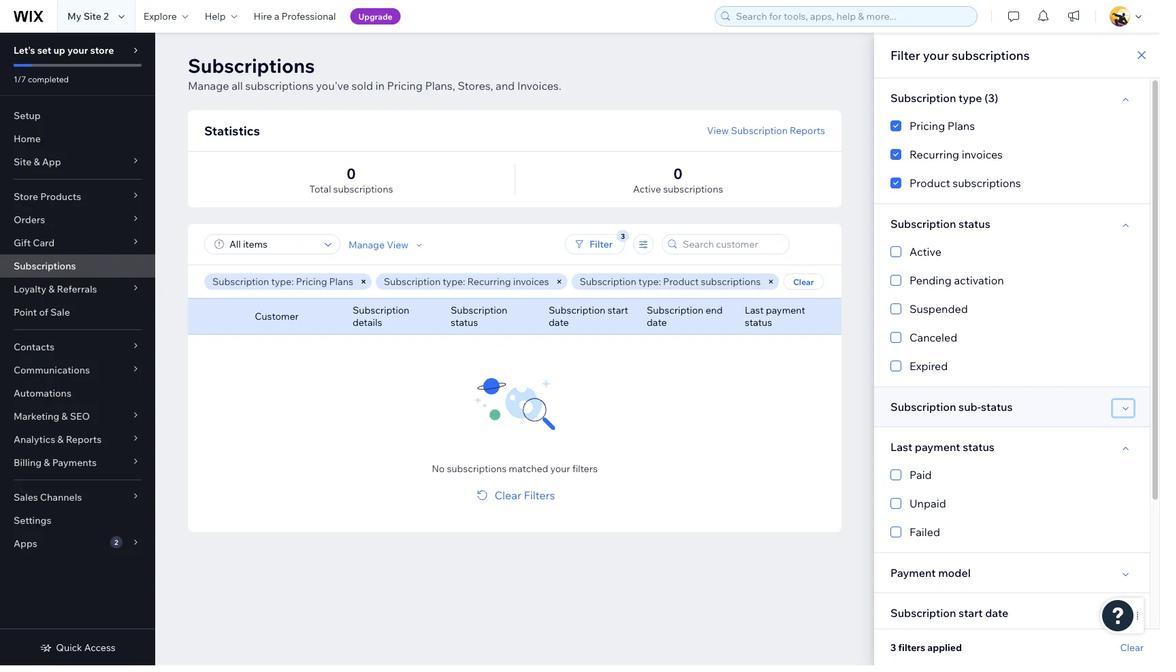 Task type: vqa. For each thing, say whether or not it's contained in the screenshot.
the rightmost Communication
no



Task type: locate. For each thing, give the bounding box(es) containing it.
your for filters
[[550, 463, 570, 475]]

sales channels
[[14, 492, 82, 504]]

canceled
[[910, 331, 958, 345]]

site down home
[[14, 156, 31, 168]]

subscriptions down recurring invoices checkbox
[[953, 176, 1021, 190]]

subscription type : recurring invoices
[[384, 276, 549, 288]]

last payment status up paid
[[891, 441, 995, 454]]

product
[[910, 176, 950, 190], [663, 276, 699, 288]]

1 vertical spatial product
[[663, 276, 699, 288]]

reports for analytics & reports
[[66, 434, 102, 446]]

1/7
[[14, 74, 26, 84]]

reports inside popup button
[[66, 434, 102, 446]]

1 horizontal spatial product
[[910, 176, 950, 190]]

0 vertical spatial recurring
[[910, 148, 960, 161]]

2 vertical spatial pricing
[[296, 276, 327, 288]]

pricing right in
[[387, 79, 423, 93]]

: for : recurring invoices
[[463, 276, 465, 288]]

subscriptions up (3)
[[952, 47, 1030, 63]]

let's
[[14, 44, 35, 56]]

reports
[[790, 125, 825, 137], [66, 434, 102, 446]]

1 vertical spatial subscriptions
[[14, 260, 76, 272]]

0 vertical spatial site
[[84, 10, 101, 22]]

no
[[432, 463, 445, 475]]

Recurring invoices checkbox
[[891, 146, 1134, 163]]

1 : from the left
[[292, 276, 294, 288]]

last right end
[[745, 304, 764, 316]]

type
[[959, 91, 982, 105], [271, 276, 292, 288], [443, 276, 463, 288], [639, 276, 659, 288]]

help button
[[197, 0, 246, 33]]

product down recurring invoices
[[910, 176, 950, 190]]

contacts button
[[0, 336, 155, 359]]

1 vertical spatial view
[[387, 239, 409, 251]]

subscription end date
[[647, 304, 723, 329]]

subscriptions inside 0 active subscriptions
[[663, 183, 723, 195]]

your inside sidebar element
[[67, 44, 88, 56]]

0 vertical spatial payment
[[766, 304, 806, 316]]

automations link
[[0, 382, 155, 405]]

invoices
[[962, 148, 1003, 161], [513, 276, 549, 288]]

1 horizontal spatial invoices
[[962, 148, 1003, 161]]

total
[[310, 183, 331, 195]]

0 vertical spatial product
[[910, 176, 950, 190]]

0 horizontal spatial filter
[[590, 238, 613, 250]]

store
[[90, 44, 114, 56]]

0 horizontal spatial view
[[387, 239, 409, 251]]

1 vertical spatial start
[[959, 607, 983, 620]]

1 horizontal spatial clear
[[793, 277, 814, 287]]

& left seo
[[62, 411, 68, 423]]

0 horizontal spatial clear
[[495, 489, 522, 503]]

automations
[[14, 387, 71, 399]]

& for loyalty
[[48, 283, 55, 295]]

0 horizontal spatial pricing
[[296, 276, 327, 288]]

1 vertical spatial last payment status
[[891, 441, 995, 454]]

up
[[53, 44, 65, 56]]

0 vertical spatial invoices
[[962, 148, 1003, 161]]

0 vertical spatial subscription start date
[[549, 304, 628, 329]]

product inside checkbox
[[910, 176, 950, 190]]

app
[[42, 156, 61, 168]]

1 horizontal spatial manage
[[349, 239, 385, 251]]

subscription
[[891, 91, 956, 105], [731, 125, 788, 137], [891, 217, 956, 231], [212, 276, 269, 288], [384, 276, 441, 288], [580, 276, 637, 288], [353, 304, 409, 316], [451, 304, 508, 316], [549, 304, 606, 316], [647, 304, 704, 316], [891, 400, 956, 414], [891, 607, 956, 620]]

clear
[[793, 277, 814, 287], [495, 489, 522, 503], [1121, 642, 1144, 654]]

& for analytics
[[57, 434, 64, 446]]

filter
[[891, 47, 920, 63], [590, 238, 613, 250]]

1 vertical spatial reports
[[66, 434, 102, 446]]

pending activation
[[910, 274, 1004, 287]]

1 vertical spatial manage
[[349, 239, 385, 251]]

1 horizontal spatial pricing
[[387, 79, 423, 93]]

suspended
[[910, 302, 968, 316]]

0 horizontal spatial 2
[[104, 10, 109, 22]]

analytics & reports
[[14, 434, 102, 446]]

subscription status
[[891, 217, 991, 231], [451, 304, 508, 329]]

manage view
[[349, 239, 409, 251]]

quick access button
[[40, 642, 116, 654]]

& inside "popup button"
[[34, 156, 40, 168]]

plans
[[948, 119, 975, 133], [329, 276, 353, 288]]

last payment status right end
[[745, 304, 806, 329]]

gift card button
[[0, 232, 155, 255]]

0 vertical spatial subscriptions
[[188, 53, 315, 77]]

site & app
[[14, 156, 61, 168]]

type for subscription type (3)
[[959, 91, 982, 105]]

recurring inside checkbox
[[910, 148, 960, 161]]

active inside 0 active subscriptions
[[633, 183, 661, 195]]

start
[[608, 304, 628, 316], [959, 607, 983, 620]]

reports inside button
[[790, 125, 825, 137]]

of
[[39, 306, 48, 318]]

product up subscription end date
[[663, 276, 699, 288]]

subscriptions up search customer field
[[663, 183, 723, 195]]

seo
[[70, 411, 90, 423]]

subscriptions link
[[0, 255, 155, 278]]

0 horizontal spatial reports
[[66, 434, 102, 446]]

filters right matched at the left bottom
[[572, 463, 598, 475]]

filter inside filter button
[[590, 238, 613, 250]]

type for subscription type : product subscriptions
[[639, 276, 659, 288]]

1 horizontal spatial recurring
[[910, 148, 960, 161]]

view subscription reports
[[707, 125, 825, 137]]

manage left the all
[[188, 79, 229, 93]]

Pricing Plans checkbox
[[891, 118, 1134, 134]]

1 horizontal spatial active
[[910, 245, 942, 259]]

your right up
[[67, 44, 88, 56]]

0 vertical spatial last
[[745, 304, 764, 316]]

0 vertical spatial clear
[[793, 277, 814, 287]]

0 horizontal spatial invoices
[[513, 276, 549, 288]]

last up paid
[[891, 441, 913, 454]]

:
[[292, 276, 294, 288], [463, 276, 465, 288], [659, 276, 661, 288]]

subscriptions right total
[[333, 183, 393, 195]]

pricing inside checkbox
[[910, 119, 945, 133]]

and
[[496, 79, 515, 93]]

loyalty & referrals
[[14, 283, 97, 295]]

0 vertical spatial view
[[707, 125, 729, 137]]

site & app button
[[0, 150, 155, 174]]

1 vertical spatial plans
[[329, 276, 353, 288]]

my site 2
[[67, 10, 109, 22]]

0 vertical spatial clear button
[[783, 274, 824, 290]]

1 horizontal spatial date
[[647, 317, 667, 329]]

Expired checkbox
[[891, 358, 1134, 375]]

0 horizontal spatial date
[[549, 317, 569, 329]]

your up subscription type (3)
[[923, 47, 949, 63]]

1 vertical spatial subscription status
[[451, 304, 508, 329]]

1 horizontal spatial subscription start date
[[891, 607, 1009, 620]]

subscriptions inside the product subscriptions checkbox
[[953, 176, 1021, 190]]

reports for view subscription reports
[[790, 125, 825, 137]]

0 horizontal spatial recurring
[[468, 276, 511, 288]]

2 vertical spatial clear
[[1121, 642, 1144, 654]]

filters
[[572, 463, 598, 475], [899, 642, 926, 654]]

pricing
[[387, 79, 423, 93], [910, 119, 945, 133], [296, 276, 327, 288]]

0 inside 0 total subscriptions
[[347, 164, 356, 182]]

1 horizontal spatial clear button
[[1121, 642, 1144, 654]]

0 vertical spatial plans
[[948, 119, 975, 133]]

your
[[67, 44, 88, 56], [923, 47, 949, 63], [550, 463, 570, 475]]

1 horizontal spatial site
[[84, 10, 101, 22]]

expired
[[910, 360, 948, 373]]

0
[[347, 164, 356, 182], [674, 164, 683, 182]]

0 horizontal spatial manage
[[188, 79, 229, 93]]

subscriptions up the all
[[188, 53, 315, 77]]

pricing up customer
[[296, 276, 327, 288]]

0 inside 0 active subscriptions
[[674, 164, 683, 182]]

1 horizontal spatial subscriptions
[[188, 53, 315, 77]]

recurring
[[910, 148, 960, 161], [468, 276, 511, 288]]

card
[[33, 237, 55, 249]]

last
[[745, 304, 764, 316], [891, 441, 913, 454]]

1 horizontal spatial filter
[[891, 47, 920, 63]]

& inside popup button
[[57, 434, 64, 446]]

plans up recurring invoices
[[948, 119, 975, 133]]

1 vertical spatial site
[[14, 156, 31, 168]]

start up "applied"
[[959, 607, 983, 620]]

Canceled checkbox
[[891, 330, 1134, 346]]

0 horizontal spatial subscriptions
[[14, 260, 76, 272]]

subscriptions right the all
[[245, 79, 314, 93]]

1 horizontal spatial :
[[463, 276, 465, 288]]

marketing
[[14, 411, 59, 423]]

& left app
[[34, 156, 40, 168]]

0 vertical spatial active
[[633, 183, 661, 195]]

0 horizontal spatial filters
[[572, 463, 598, 475]]

3 : from the left
[[659, 276, 661, 288]]

site inside "popup button"
[[14, 156, 31, 168]]

0 horizontal spatial site
[[14, 156, 31, 168]]

subscriptions inside subscriptions manage all subscriptions you've sold in pricing plans, stores, and invoices.
[[188, 53, 315, 77]]

0 horizontal spatial payment
[[766, 304, 806, 316]]

status inside last payment status
[[745, 317, 772, 329]]

subscriptions manage all subscriptions you've sold in pricing plans, stores, and invoices.
[[188, 53, 562, 93]]

& for marketing
[[62, 411, 68, 423]]

0 vertical spatial filter
[[891, 47, 920, 63]]

0 horizontal spatial :
[[292, 276, 294, 288]]

2 : from the left
[[463, 276, 465, 288]]

1 horizontal spatial reports
[[790, 125, 825, 137]]

0 horizontal spatial subscription status
[[451, 304, 508, 329]]

0 total subscriptions
[[310, 164, 393, 195]]

clear for the leftmost clear button
[[793, 277, 814, 287]]

orders
[[14, 214, 45, 226]]

site right my
[[84, 10, 101, 22]]

last payment status
[[745, 304, 806, 329], [891, 441, 995, 454]]

1 horizontal spatial 2
[[114, 538, 118, 547]]

& right billing
[[44, 457, 50, 469]]

home
[[14, 133, 41, 145]]

0 vertical spatial last payment status
[[745, 304, 806, 329]]

your right matched at the left bottom
[[550, 463, 570, 475]]

details
[[353, 317, 382, 329]]

0 for 0 total subscriptions
[[347, 164, 356, 182]]

1 vertical spatial pricing
[[910, 119, 945, 133]]

1/7 completed
[[14, 74, 69, 84]]

communications
[[14, 364, 90, 376]]

pricing down subscription type (3)
[[910, 119, 945, 133]]

quick
[[56, 642, 82, 654]]

0 horizontal spatial last payment status
[[745, 304, 806, 329]]

subscriptions inside 0 total subscriptions
[[333, 183, 393, 195]]

subscription status down the subscription type : recurring invoices
[[451, 304, 508, 329]]

end
[[706, 304, 723, 316]]

a
[[274, 10, 279, 22]]

payment model
[[891, 567, 971, 580]]

2 right my
[[104, 10, 109, 22]]

1 horizontal spatial plans
[[948, 119, 975, 133]]

1 horizontal spatial payment
[[915, 441, 961, 454]]

manage inside subscriptions manage all subscriptions you've sold in pricing plans, stores, and invoices.
[[188, 79, 229, 93]]

0 horizontal spatial 0
[[347, 164, 356, 182]]

set
[[37, 44, 51, 56]]

1 horizontal spatial subscription status
[[891, 217, 991, 231]]

payment
[[891, 567, 936, 580]]

start down the subscription type : product subscriptions
[[608, 304, 628, 316]]

2 horizontal spatial pricing
[[910, 119, 945, 133]]

2 horizontal spatial clear
[[1121, 642, 1144, 654]]

Failed checkbox
[[891, 524, 1134, 541]]

subscriptions inside sidebar element
[[14, 260, 76, 272]]

0 vertical spatial manage
[[188, 79, 229, 93]]

0 vertical spatial pricing
[[387, 79, 423, 93]]

1 vertical spatial recurring
[[468, 276, 511, 288]]

subscriptions for subscriptions manage all subscriptions you've sold in pricing plans, stores, and invoices.
[[188, 53, 315, 77]]

& right loyalty
[[48, 283, 55, 295]]

0 horizontal spatial active
[[633, 183, 661, 195]]

1 horizontal spatial 0
[[674, 164, 683, 182]]

1 vertical spatial filter
[[590, 238, 613, 250]]

subscriptions inside subscriptions manage all subscriptions you've sold in pricing plans, stores, and invoices.
[[245, 79, 314, 93]]

subscription status down product subscriptions
[[891, 217, 991, 231]]

& up billing & payments
[[57, 434, 64, 446]]

subscription inside subscription end date
[[647, 304, 704, 316]]

clear filters button
[[474, 488, 555, 504]]

manage down 0 total subscriptions
[[349, 239, 385, 251]]

clear for bottommost clear button
[[1121, 642, 1144, 654]]

1 0 from the left
[[347, 164, 356, 182]]

1 vertical spatial 2
[[114, 538, 118, 547]]

2 0 from the left
[[674, 164, 683, 182]]

let's set up your store
[[14, 44, 114, 56]]

1 horizontal spatial view
[[707, 125, 729, 137]]

0 vertical spatial 2
[[104, 10, 109, 22]]

marketing & seo button
[[0, 405, 155, 428]]

subscriptions down card
[[14, 260, 76, 272]]

2 down settings link
[[114, 538, 118, 547]]

2 horizontal spatial :
[[659, 276, 661, 288]]

active
[[633, 183, 661, 195], [910, 245, 942, 259]]

1 horizontal spatial your
[[550, 463, 570, 475]]

date inside subscription end date
[[647, 317, 667, 329]]

statistics
[[204, 123, 260, 138]]

1 vertical spatial active
[[910, 245, 942, 259]]

1 vertical spatial last
[[891, 441, 913, 454]]

3
[[891, 642, 896, 654]]

Search for tools, apps, help & more... field
[[732, 7, 973, 26]]

0 horizontal spatial your
[[67, 44, 88, 56]]

manage view button
[[349, 239, 425, 251]]

0 horizontal spatial subscription start date
[[549, 304, 628, 329]]

0 vertical spatial reports
[[790, 125, 825, 137]]

subscription type : product subscriptions
[[580, 276, 761, 288]]

filters right 3
[[899, 642, 926, 654]]

analytics
[[14, 434, 55, 446]]

plans up details
[[329, 276, 353, 288]]



Task type: describe. For each thing, give the bounding box(es) containing it.
unpaid
[[910, 497, 946, 511]]

subscription inside button
[[731, 125, 788, 137]]

all
[[232, 79, 243, 93]]

0 horizontal spatial product
[[663, 276, 699, 288]]

my
[[67, 10, 81, 22]]

sidebar element
[[0, 33, 155, 667]]

communications button
[[0, 359, 155, 382]]

0 horizontal spatial start
[[608, 304, 628, 316]]

filter your subscriptions
[[891, 47, 1030, 63]]

: for : product subscriptions
[[659, 276, 661, 288]]

0 vertical spatial filters
[[572, 463, 598, 475]]

type for subscription type : recurring invoices
[[443, 276, 463, 288]]

explore
[[144, 10, 177, 22]]

analytics & reports button
[[0, 428, 155, 451]]

billing & payments
[[14, 457, 97, 469]]

1 horizontal spatial last
[[891, 441, 913, 454]]

& for billing
[[44, 457, 50, 469]]

1 vertical spatial clear
[[495, 489, 522, 503]]

applied
[[928, 642, 962, 654]]

no subscriptions matched your filters
[[432, 463, 598, 475]]

subscriptions up end
[[701, 276, 761, 288]]

subscription type : pricing plans
[[212, 276, 353, 288]]

settings
[[14, 515, 51, 527]]

Unsaved view field
[[225, 235, 321, 254]]

billing
[[14, 457, 42, 469]]

1 vertical spatial subscription start date
[[891, 607, 1009, 620]]

hire a professional
[[254, 10, 336, 22]]

invoices.
[[517, 79, 562, 93]]

in
[[376, 79, 385, 93]]

loyalty
[[14, 283, 46, 295]]

Pending activation checkbox
[[891, 272, 1134, 289]]

0 active subscriptions
[[633, 164, 723, 195]]

gift
[[14, 237, 31, 249]]

loyalty & referrals button
[[0, 278, 155, 301]]

hire
[[254, 10, 272, 22]]

plans,
[[425, 79, 455, 93]]

access
[[84, 642, 116, 654]]

quick access
[[56, 642, 116, 654]]

store
[[14, 191, 38, 203]]

filter for filter your subscriptions
[[891, 47, 920, 63]]

sale
[[50, 306, 70, 318]]

pricing inside subscriptions manage all subscriptions you've sold in pricing plans, stores, and invoices.
[[387, 79, 423, 93]]

store products button
[[0, 185, 155, 208]]

upgrade button
[[350, 8, 401, 25]]

sold
[[352, 79, 373, 93]]

1 vertical spatial payment
[[915, 441, 961, 454]]

Active checkbox
[[891, 244, 1134, 260]]

your for store
[[67, 44, 88, 56]]

3 filters applied
[[891, 642, 962, 654]]

view subscription reports button
[[707, 125, 825, 137]]

0 horizontal spatial plans
[[329, 276, 353, 288]]

upgrade
[[358, 11, 393, 21]]

Product subscriptions checkbox
[[891, 175, 1134, 191]]

: for : pricing plans
[[292, 276, 294, 288]]

manage inside popup button
[[349, 239, 385, 251]]

1 horizontal spatial start
[[959, 607, 983, 620]]

customer
[[255, 311, 299, 322]]

filters
[[524, 489, 555, 503]]

Paid checkbox
[[891, 467, 1134, 483]]

channels
[[40, 492, 82, 504]]

plans inside checkbox
[[948, 119, 975, 133]]

Suspended checkbox
[[891, 301, 1134, 317]]

0 for 0 active subscriptions
[[674, 164, 683, 182]]

invoices inside recurring invoices checkbox
[[962, 148, 1003, 161]]

completed
[[28, 74, 69, 84]]

1 horizontal spatial last payment status
[[891, 441, 995, 454]]

home link
[[0, 127, 155, 150]]

2 inside sidebar element
[[114, 538, 118, 547]]

subscriptions right no
[[447, 463, 507, 475]]

active inside checkbox
[[910, 245, 942, 259]]

billing & payments button
[[0, 451, 155, 475]]

0 horizontal spatial clear button
[[783, 274, 824, 290]]

2 horizontal spatial date
[[985, 607, 1009, 620]]

help
[[205, 10, 226, 22]]

view inside button
[[707, 125, 729, 137]]

gift card
[[14, 237, 55, 249]]

0 horizontal spatial last
[[745, 304, 764, 316]]

filter button
[[565, 234, 625, 255]]

recurring invoices
[[910, 148, 1003, 161]]

you've
[[316, 79, 349, 93]]

view inside popup button
[[387, 239, 409, 251]]

2 horizontal spatial your
[[923, 47, 949, 63]]

subscription sub-status
[[891, 400, 1013, 414]]

hire a professional link
[[246, 0, 344, 33]]

payments
[[52, 457, 97, 469]]

pending
[[910, 274, 952, 287]]

orders button
[[0, 208, 155, 232]]

(3)
[[985, 91, 999, 105]]

payment inside last payment status
[[766, 304, 806, 316]]

failed
[[910, 526, 940, 539]]

setup
[[14, 110, 41, 122]]

stores,
[[458, 79, 493, 93]]

referrals
[[57, 283, 97, 295]]

activation
[[954, 274, 1004, 287]]

setup link
[[0, 104, 155, 127]]

1 vertical spatial invoices
[[513, 276, 549, 288]]

date inside subscription start date
[[549, 317, 569, 329]]

model
[[938, 567, 971, 580]]

filter for filter
[[590, 238, 613, 250]]

type for subscription type : pricing plans
[[271, 276, 292, 288]]

& for site
[[34, 156, 40, 168]]

store products
[[14, 191, 81, 203]]

point of sale
[[14, 306, 70, 318]]

1 vertical spatial clear button
[[1121, 642, 1144, 654]]

pricing plans
[[910, 119, 975, 133]]

Unpaid checkbox
[[891, 496, 1134, 512]]

subscriptions for subscriptions
[[14, 260, 76, 272]]

settings link
[[0, 509, 155, 533]]

point
[[14, 306, 37, 318]]

Search customer field
[[679, 235, 785, 254]]

1 vertical spatial filters
[[899, 642, 926, 654]]

sales
[[14, 492, 38, 504]]

point of sale link
[[0, 301, 155, 324]]

professional
[[282, 10, 336, 22]]

product subscriptions
[[910, 176, 1021, 190]]

sub-
[[959, 400, 981, 414]]

0 vertical spatial subscription status
[[891, 217, 991, 231]]



